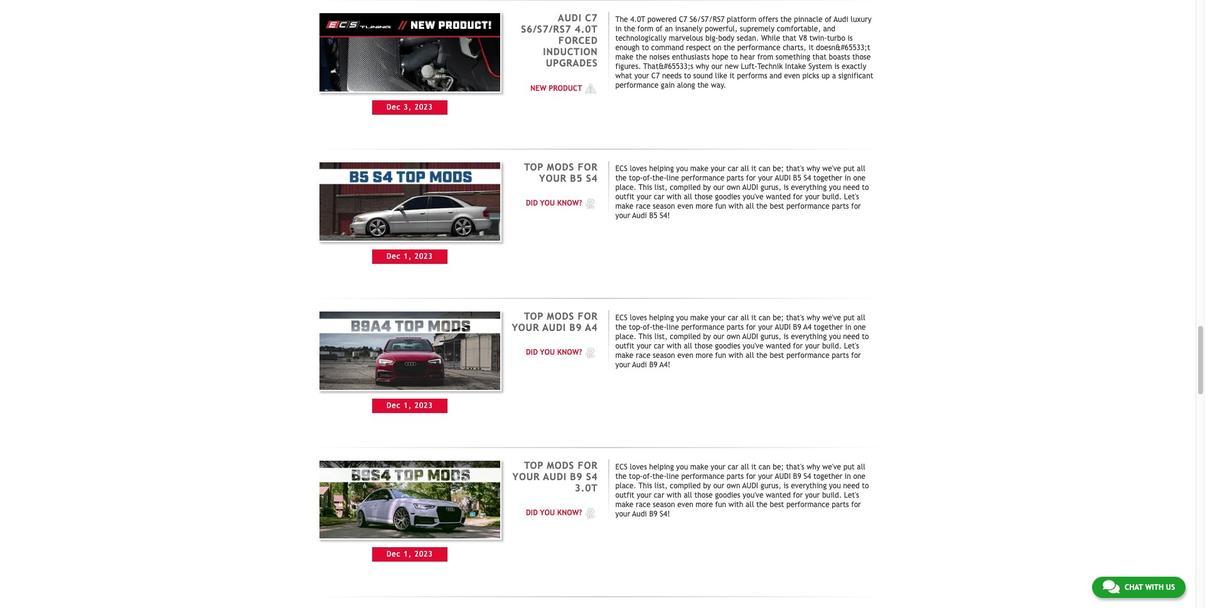 Task type: locate. For each thing, give the bounding box(es) containing it.
6 image for s4
[[582, 198, 598, 210]]

3 can from the top
[[759, 463, 771, 472]]

mods inside top mods for your b5 s4
[[547, 161, 574, 173]]

3 own from the top
[[727, 482, 740, 491]]

exactly
[[842, 62, 866, 71]]

1 vertical spatial of-
[[643, 323, 652, 332]]

ecs inside ecs loves helping you make your car all it can be; that's why we've put all the top-of-the-line performance parts for your audi b5 s4 together in one place. this list, compiled by our own audi gurus, is everything you need to outfit your car with all those goodies you've wanted for your build. let's make race season even more fun with all the best performance parts for your audi b5 s4!
[[615, 164, 628, 173]]

by inside the ecs loves helping you make your car all it can be; that's why we've put all the top-of-the-line performance parts for your audi b9 s4 together in one place. this list, compiled by our own audi gurus, is everything you need to outfit your car with all those goodies you've wanted for your build. let's make race season even more fun with all the best performance parts for your audi b9 s4!
[[703, 482, 711, 491]]

ecs loves helping you make your car all it can be; that's why we've put all the top-of-the-line performance parts for your audi b9 a4 together in one place. this list, compiled by our own audi gurus, is everything you need to outfit your car with all those goodies you've wanted for your build. let's make race season even more fun with all the best performance parts for your audi b9 a4!
[[615, 314, 869, 370]]

our inside the ecs loves helping you make your car all it can be; that's why we've put all the top-of-the-line performance parts for your audi b9 s4 together in one place. this list, compiled by our own audi gurus, is everything you need to outfit your car with all those goodies you've wanted for your build. let's make race season even more fun with all the best performance parts for your audi b9 s4!
[[713, 482, 724, 491]]

0 vertical spatial top
[[524, 161, 544, 173]]

4.0t up induction
[[575, 23, 598, 35]]

3 put from the top
[[843, 463, 855, 472]]

compiled for top mods for your audi b9 s4 3.0t
[[670, 482, 701, 491]]

v8
[[799, 34, 807, 43]]

put
[[843, 164, 855, 173], [843, 314, 855, 323], [843, 463, 855, 472]]

that up charts,
[[783, 34, 797, 43]]

more
[[696, 202, 713, 211], [696, 351, 713, 360], [696, 501, 713, 510]]

build.
[[822, 193, 842, 202], [822, 342, 842, 351], [822, 491, 842, 500]]

1 this from the top
[[639, 183, 652, 192]]

performance
[[737, 43, 781, 52], [615, 81, 659, 90], [681, 174, 724, 183], [786, 202, 830, 211], [681, 323, 724, 332], [786, 351, 830, 360], [681, 472, 724, 481], [786, 501, 830, 510]]

1 vertical spatial place.
[[615, 333, 636, 341]]

did down top mods for your audi b9 s4 3.0t
[[526, 509, 538, 518]]

1 vertical spatial this
[[639, 333, 652, 341]]

0 vertical spatial dec 1, 2023
[[387, 252, 433, 261]]

2 can from the top
[[759, 314, 771, 323]]

audi
[[558, 12, 582, 23], [834, 15, 848, 24], [632, 212, 647, 220], [543, 322, 566, 333], [632, 361, 647, 370], [543, 471, 567, 483], [632, 510, 647, 519]]

2 vertical spatial dec 1, 2023 link
[[318, 460, 501, 563]]

2 you from the top
[[540, 349, 555, 357]]

2 gurus, from the top
[[761, 333, 781, 341]]

1 season from the top
[[653, 202, 675, 211]]

3 loves from the top
[[630, 463, 647, 472]]

2 that's from the top
[[786, 314, 804, 323]]

2 2023 from the top
[[415, 252, 433, 261]]

2 more from the top
[[696, 351, 713, 360]]

even for top mods for your b5 s4
[[677, 202, 693, 211]]

did you know? for top mods for your audi b9 a4
[[526, 349, 582, 357]]

something
[[776, 53, 810, 62]]

race inside the ecs loves helping you make your car all it can be; that's why we've put all the top-of-the-line performance parts for your audi b9 s4 together in one place. this list, compiled by our own audi gurus, is everything you need to outfit your car with all those goodies you've wanted for your build. let's make race season even more fun with all the best performance parts for your audi b9 s4!
[[636, 501, 651, 510]]

you for top mods for your audi b9 a4
[[540, 349, 555, 357]]

2023 down the top mods for your b5 s4 image
[[415, 252, 433, 261]]

2 vertical spatial gurus,
[[761, 482, 781, 491]]

top inside top mods for your audi b9 s4 3.0t
[[524, 460, 544, 471]]

0 vertical spatial ecs
[[615, 164, 628, 173]]

2 top from the top
[[524, 311, 544, 322]]

1 vertical spatial be;
[[773, 314, 784, 323]]

own inside ecs loves helping you make your car all it can be; that's why we've put all the top-of-the-line performance parts for your audi b5 s4 together in one place. this list, compiled by our own audi gurus, is everything you need to outfit your car with all those goodies you've wanted for your build. let's make race season even more fun with all the best performance parts for your audi b5 s4!
[[727, 183, 740, 192]]

know?
[[557, 199, 582, 208], [557, 349, 582, 357], [557, 509, 582, 518]]

loves for top mods for your audi b9 a4
[[630, 314, 647, 323]]

0 vertical spatial of
[[825, 15, 832, 24]]

1 did from the top
[[526, 199, 538, 208]]

it inside ecs loves helping you make your car all it can be; that's why we've put all the top-of-the-line performance parts for your audi b9 a4 together in one place. this list, compiled by our own audi gurus, is everything you need to outfit your car with all those goodies you've wanted for your build. let's make race season even more fun with all the best performance parts for your audi b9 a4!
[[751, 314, 756, 323]]

helping inside the ecs loves helping you make your car all it can be; that's why we've put all the top-of-the-line performance parts for your audi b9 s4 together in one place. this list, compiled by our own audi gurus, is everything you need to outfit your car with all those goodies you've wanted for your build. let's make race season even more fun with all the best performance parts for your audi b9 s4!
[[649, 463, 674, 472]]

1 let's from the top
[[844, 193, 859, 202]]

2 vertical spatial wanted
[[766, 491, 791, 500]]

luxury
[[851, 15, 872, 24]]

goodies inside ecs loves helping you make your car all it can be; that's why we've put all the top-of-the-line performance parts for your audi b9 a4 together in one place. this list, compiled by our own audi gurus, is everything you need to outfit your car with all those goodies you've wanted for your build. let's make race season even more fun with all the best performance parts for your audi b9 a4!
[[715, 342, 740, 351]]

list, inside ecs loves helping you make your car all it can be; that's why we've put all the top-of-the-line performance parts for your audi b5 s4 together in one place. this list, compiled by our own audi gurus, is everything you need to outfit your car with all those goodies you've wanted for your build. let's make race season even more fun with all the best performance parts for your audi b5 s4!
[[654, 183, 668, 192]]

2 vertical spatial more
[[696, 501, 713, 510]]

you down top mods for your audi b9 s4 3.0t
[[540, 509, 555, 518]]

2 loves from the top
[[630, 314, 647, 323]]

1 did you know? from the top
[[526, 199, 582, 208]]

1 mods from the top
[[547, 161, 574, 173]]

0 vertical spatial helping
[[649, 164, 674, 173]]

know? down 3.0t
[[557, 509, 582, 518]]

3 list, from the top
[[654, 482, 668, 491]]

3 dec 1, 2023 link from the top
[[318, 460, 501, 563]]

did you know? for top mods for your audi b9 s4 3.0t
[[526, 509, 582, 518]]

put inside ecs loves helping you make your car all it can be; that's why we've put all the top-of-the-line performance parts for your audi b9 a4 together in one place. this list, compiled by our own audi gurus, is everything you need to outfit your car with all those goodies you've wanted for your build. let's make race season even more fun with all the best performance parts for your audi b9 a4!
[[843, 314, 855, 323]]

enough
[[615, 43, 640, 52]]

place. for top mods for your audi b9 a4
[[615, 333, 636, 341]]

line
[[666, 174, 679, 183], [666, 323, 679, 332], [666, 472, 679, 481]]

3 build. from the top
[[822, 491, 842, 500]]

parts
[[727, 174, 744, 183], [832, 202, 849, 211], [727, 323, 744, 332], [832, 351, 849, 360], [727, 472, 744, 481], [832, 501, 849, 510]]

3 let's from the top
[[844, 491, 859, 500]]

1 wanted from the top
[[766, 193, 791, 202]]

by for top mods for your b5 s4
[[703, 183, 711, 192]]

we've inside ecs loves helping you make your car all it can be; that's why we've put all the top-of-the-line performance parts for your audi b9 a4 together in one place. this list, compiled by our own audi gurus, is everything you need to outfit your car with all those goodies you've wanted for your build. let's make race season even more fun with all the best performance parts for your audi b9 a4!
[[822, 314, 841, 323]]

1,
[[404, 252, 412, 261], [404, 401, 412, 410], [404, 551, 412, 559]]

0 horizontal spatial of
[[656, 25, 663, 33]]

4 dec from the top
[[387, 551, 401, 559]]

did for top mods for your audi b9 s4 3.0t
[[526, 509, 538, 518]]

and down technik
[[770, 72, 782, 80]]

line for top mods for your b5 s4
[[666, 174, 679, 183]]

2 vertical spatial by
[[703, 482, 711, 491]]

1 vertical spatial did you know?
[[526, 349, 582, 357]]

know? for top mods for your b5 s4
[[557, 199, 582, 208]]

0 horizontal spatial c7
[[585, 12, 598, 23]]

loves for top mods for your audi b9 s4 3.0t
[[630, 463, 647, 472]]

that&#65533;s
[[643, 62, 694, 71]]

2 vertical spatial together
[[813, 472, 842, 481]]

1 place. from the top
[[615, 183, 636, 192]]

helping for top mods for your b5 s4
[[649, 164, 674, 173]]

with
[[667, 193, 682, 202], [729, 202, 743, 211], [667, 342, 682, 351], [729, 351, 743, 360], [667, 491, 682, 500], [729, 501, 743, 510], [1145, 584, 1164, 593]]

be;
[[773, 164, 784, 173], [773, 314, 784, 323], [773, 463, 784, 472]]

race inside ecs loves helping you make your car all it can be; that's why we've put all the top-of-the-line performance parts for your audi b5 s4 together in one place. this list, compiled by our own audi gurus, is everything you need to outfit your car with all those goodies you've wanted for your build. let's make race season even more fun with all the best performance parts for your audi b5 s4!
[[636, 202, 651, 211]]

why for top mods for your audi b9 a4
[[807, 314, 820, 323]]

those for top mods for your b5 s4
[[694, 193, 713, 202]]

line for top mods for your audi b9 a4
[[666, 323, 679, 332]]

in inside the ecs loves helping you make your car all it can be; that's why we've put all the top-of-the-line performance parts for your audi b9 s4 together in one place. this list, compiled by our own audi gurus, is everything you need to outfit your car with all those goodies you've wanted for your build. let's make race season even more fun with all the best performance parts for your audi b9 s4!
[[845, 472, 851, 481]]

2 vertical spatial you've
[[743, 491, 764, 500]]

noises
[[649, 53, 670, 62]]

1 vertical spatial ecs
[[615, 314, 628, 323]]

3 ecs from the top
[[615, 463, 628, 472]]

let's
[[844, 193, 859, 202], [844, 342, 859, 351], [844, 491, 859, 500]]

1 vertical spatial did
[[526, 349, 538, 357]]

3 1, from the top
[[404, 551, 412, 559]]

outfit
[[615, 193, 634, 202], [615, 342, 634, 351], [615, 491, 634, 500]]

of- inside ecs loves helping you make your car all it can be; that's why we've put all the top-of-the-line performance parts for your audi b5 s4 together in one place. this list, compiled by our own audi gurus, is everything you need to outfit your car with all those goodies you've wanted for your build. let's make race season even more fun with all the best performance parts for your audi b5 s4!
[[643, 174, 652, 183]]

2 vertical spatial best
[[770, 501, 784, 510]]

dec
[[387, 103, 401, 112], [387, 252, 401, 261], [387, 401, 401, 410], [387, 551, 401, 559]]

what
[[615, 72, 632, 80]]

2 line from the top
[[666, 323, 679, 332]]

s4! inside ecs loves helping you make your car all it can be; that's why we've put all the top-of-the-line performance parts for your audi b5 s4 together in one place. this list, compiled by our own audi gurus, is everything you need to outfit your car with all those goodies you've wanted for your build. let's make race season even more fun with all the best performance parts for your audi b5 s4!
[[660, 212, 670, 220]]

ecs for top mods for your audi b9 s4 3.0t
[[615, 463, 628, 472]]

the- inside ecs loves helping you make your car all it can be; that's why we've put all the top-of-the-line performance parts for your audi b5 s4 together in one place. this list, compiled by our own audi gurus, is everything you need to outfit your car with all those goodies you've wanted for your build. let's make race season even more fun with all the best performance parts for your audi b5 s4!
[[652, 174, 666, 183]]

can
[[759, 164, 771, 173], [759, 314, 771, 323], [759, 463, 771, 472]]

2 horizontal spatial b5
[[793, 174, 801, 183]]

2 vertical spatial mods
[[547, 460, 574, 471]]

race for top mods for your audi b9 s4 3.0t
[[636, 501, 651, 510]]

be; inside ecs loves helping you make your car all it can be; that's why we've put all the top-of-the-line performance parts for your audi b5 s4 together in one place. this list, compiled by our own audi gurus, is everything you need to outfit your car with all those goodies you've wanted for your build. let's make race season even more fun with all the best performance parts for your audi b5 s4!
[[773, 164, 784, 173]]

in inside ecs loves helping you make your car all it can be; that's why we've put all the top-of-the-line performance parts for your audi b9 a4 together in one place. this list, compiled by our own audi gurus, is everything you need to outfit your car with all those goodies you've wanted for your build. let's make race season even more fun with all the best performance parts for your audi b9 a4!
[[845, 323, 851, 332]]

we've inside the ecs loves helping you make your car all it can be; that's why we've put all the top-of-the-line performance parts for your audi b9 s4 together in one place. this list, compiled by our own audi gurus, is everything you need to outfit your car with all those goodies you've wanted for your build. let's make race season even more fun with all the best performance parts for your audi b9 s4!
[[822, 463, 841, 472]]

1 vertical spatial by
[[703, 333, 711, 341]]

race for top mods for your audi b9 a4
[[636, 351, 651, 360]]

top inside top mods for your audi b9 a4
[[524, 311, 544, 322]]

1 horizontal spatial a4
[[803, 323, 812, 332]]

mods for top mods for your audi b9 s4 3.0t
[[547, 460, 574, 471]]

compiled inside ecs loves helping you make your car all it can be; that's why we've put all the top-of-the-line performance parts for your audi b5 s4 together in one place. this list, compiled by our own audi gurus, is everything you need to outfit your car with all those goodies you've wanted for your build. let's make race season even more fun with all the best performance parts for your audi b5 s4!
[[670, 183, 701, 192]]

ecs inside the ecs loves helping you make your car all it can be; that's why we've put all the top-of-the-line performance parts for your audi b9 s4 together in one place. this list, compiled by our own audi gurus, is everything you need to outfit your car with all those goodies you've wanted for your build. let's make race season even more fun with all the best performance parts for your audi b9 s4!
[[615, 463, 628, 472]]

best for a4
[[770, 351, 784, 360]]

dec 1, 2023 for top mods for your audi b9 a4
[[387, 401, 433, 410]]

own inside ecs loves helping you make your car all it can be; that's why we've put all the top-of-the-line performance parts for your audi b9 a4 together in one place. this list, compiled by our own audi gurus, is everything you need to outfit your car with all those goodies you've wanted for your build. let's make race season even more fun with all the best performance parts for your audi b9 a4!
[[727, 333, 740, 341]]

you for top mods for your audi b9 s4 3.0t
[[540, 509, 555, 518]]

our inside ecs loves helping you make your car all it can be; that's why we've put all the top-of-the-line performance parts for your audi b9 a4 together in one place. this list, compiled by our own audi gurus, is everything you need to outfit your car with all those goodies you've wanted for your build. let's make race season even more fun with all the best performance parts for your audi b9 a4!
[[713, 333, 724, 341]]

you've inside ecs loves helping you make your car all it can be; that's why we've put all the top-of-the-line performance parts for your audi b5 s4 together in one place. this list, compiled by our own audi gurus, is everything you need to outfit your car with all those goodies you've wanted for your build. let's make race season even more fun with all the best performance parts for your audi b5 s4!
[[743, 193, 764, 202]]

own for top mods for your b5 s4
[[727, 183, 740, 192]]

those
[[852, 53, 871, 62], [694, 193, 713, 202], [694, 342, 713, 351], [694, 491, 713, 500]]

1 of- from the top
[[643, 174, 652, 183]]

you've
[[743, 193, 764, 202], [743, 342, 764, 351], [743, 491, 764, 500]]

boasts
[[829, 53, 850, 62]]

1 vertical spatial one
[[854, 323, 866, 332]]

our inside ecs loves helping you make your car all it can be; that's why we've put all the top-of-the-line performance parts for your audi b5 s4 together in one place. this list, compiled by our own audi gurus, is everything you need to outfit your car with all those goodies you've wanted for your build. let's make race season even more fun with all the best performance parts for your audi b5 s4!
[[713, 183, 724, 192]]

top-
[[629, 174, 643, 183], [629, 323, 643, 332], [629, 472, 643, 481]]

1 vertical spatial you
[[540, 349, 555, 357]]

1 vertical spatial gurus,
[[761, 333, 781, 341]]

to
[[642, 43, 649, 52], [731, 53, 738, 62], [684, 72, 691, 80], [862, 183, 869, 192], [862, 333, 869, 341], [862, 482, 869, 491]]

3 line from the top
[[666, 472, 679, 481]]

1 dec 1, 2023 link from the top
[[318, 161, 501, 264]]

dec 1, 2023 link
[[318, 161, 501, 264], [318, 311, 501, 413], [318, 460, 501, 563]]

0 vertical spatial goodies
[[715, 193, 740, 202]]

ecs
[[615, 164, 628, 173], [615, 314, 628, 323], [615, 463, 628, 472]]

0 vertical spatial s4!
[[660, 212, 670, 220]]

2 of- from the top
[[643, 323, 652, 332]]

outfit for top mods for your audi b9 s4 3.0t
[[615, 491, 634, 500]]

6 image down top mods for your b5 s4 link
[[582, 198, 598, 210]]

2 vertical spatial dec 1, 2023
[[387, 551, 433, 559]]

1 vertical spatial that
[[813, 53, 827, 62]]

1 race from the top
[[636, 202, 651, 211]]

c7 down that&#65533;s
[[651, 72, 660, 80]]

did you know? down top mods for your audi b9 a4
[[526, 349, 582, 357]]

2 vertical spatial ecs
[[615, 463, 628, 472]]

wanted
[[766, 193, 791, 202], [766, 342, 791, 351], [766, 491, 791, 500]]

0 vertical spatial you
[[540, 199, 555, 208]]

1 vertical spatial the-
[[652, 323, 666, 332]]

1 by from the top
[[703, 183, 711, 192]]

compiled for top mods for your audi b9 a4
[[670, 333, 701, 341]]

3 helping from the top
[[649, 463, 674, 472]]

0 vertical spatial compiled
[[670, 183, 701, 192]]

2 you've from the top
[[743, 342, 764, 351]]

1 know? from the top
[[557, 199, 582, 208]]

1 vertical spatial of
[[656, 25, 663, 33]]

place. inside the ecs loves helping you make your car all it can be; that's why we've put all the top-of-the-line performance parts for your audi b9 s4 together in one place. this list, compiled by our own audi gurus, is everything you need to outfit your car with all those goodies you've wanted for your build. let's make race season even more fun with all the best performance parts for your audi b9 s4!
[[615, 482, 636, 491]]

2 vertical spatial this
[[639, 482, 652, 491]]

1 6 image from the top
[[582, 198, 598, 210]]

2023
[[415, 103, 433, 112], [415, 252, 433, 261], [415, 401, 433, 410], [415, 551, 433, 559]]

0 horizontal spatial and
[[770, 72, 782, 80]]

2 dec 1, 2023 from the top
[[387, 401, 433, 410]]

1 vertical spatial you've
[[743, 342, 764, 351]]

0 vertical spatial together
[[813, 174, 842, 183]]

6 image
[[582, 198, 598, 210], [582, 347, 598, 359]]

3 the- from the top
[[652, 472, 666, 481]]

in
[[615, 25, 622, 33], [845, 174, 851, 183], [845, 323, 851, 332], [845, 472, 851, 481]]

3 did from the top
[[526, 509, 538, 518]]

audi inside the 4.0t powered c7 s6/s7/rs7 platform offers the pinnacle of audi luxury in the form of an insanely powerful, supremely comfortable, and technologically marvelous big-body sedan. while that v8 twin-turbo is enough to command respect on the performance charts, it doesn&#65533;t make the noises enthusiasts hope to hear from something that boasts those figures. that&#65533;s why our new luft-technik intake system is exactly what your c7 needs to sound like it performs and even picks up a significant performance gain along the way.
[[834, 15, 848, 24]]

1 horizontal spatial b5
[[649, 212, 657, 220]]

2 top- from the top
[[629, 323, 643, 332]]

3 goodies from the top
[[715, 491, 740, 500]]

s6/s7/rs7 up the powerful,
[[690, 15, 725, 24]]

did you know? down top mods for your audi b9 s4 3.0t
[[526, 509, 582, 518]]

top- inside ecs loves helping you make your car all it can be; that's why we've put all the top-of-the-line performance parts for your audi b5 s4 together in one place. this list, compiled by our own audi gurus, is everything you need to outfit your car with all those goodies you've wanted for your build. let's make race season even more fun with all the best performance parts for your audi b5 s4!
[[629, 174, 643, 183]]

gurus, for top mods for your b5 s4
[[761, 183, 781, 192]]

c7
[[585, 12, 598, 23], [679, 15, 687, 24], [651, 72, 660, 80]]

3.0t
[[575, 483, 598, 494]]

2 goodies from the top
[[715, 342, 740, 351]]

top mods for your b5 s4
[[524, 161, 598, 184]]

list, for top mods for your audi b9 a4
[[654, 333, 668, 341]]

2 place. from the top
[[615, 333, 636, 341]]

6 image down top mods for your audi b9 a4
[[582, 347, 598, 359]]

be; for top mods for your b5 s4
[[773, 164, 784, 173]]

0 vertical spatial own
[[727, 183, 740, 192]]

1 vertical spatial 1,
[[404, 401, 412, 410]]

let's for a4
[[844, 342, 859, 351]]

in for top mods for your b5 s4
[[845, 174, 851, 183]]

mods inside top mods for your audi b9 s4 3.0t
[[547, 460, 574, 471]]

0 vertical spatial of-
[[643, 174, 652, 183]]

1 line from the top
[[666, 174, 679, 183]]

1 vertical spatial together
[[814, 323, 843, 332]]

season
[[653, 202, 675, 211], [653, 351, 675, 360], [653, 501, 675, 510]]

dec 1, 2023 link for top mods for your audi b9 s4 3.0t
[[318, 460, 501, 563]]

0 vertical spatial list,
[[654, 183, 668, 192]]

outfit inside ecs loves helping you make your car all it can be; that's why we've put all the top-of-the-line performance parts for your audi b9 a4 together in one place. this list, compiled by our own audi gurus, is everything you need to outfit your car with all those goodies you've wanted for your build. let's make race season even more fun with all the best performance parts for your audi b9 a4!
[[615, 342, 634, 351]]

3 you from the top
[[540, 509, 555, 518]]

0 vertical spatial the-
[[652, 174, 666, 183]]

build. for s4
[[822, 491, 842, 500]]

2023 for top mods for your audi b9 a4
[[415, 401, 433, 410]]

dec 1, 2023 down the top mods for your b5 s4 image
[[387, 252, 433, 261]]

3 more from the top
[[696, 501, 713, 510]]

top- inside the ecs loves helping you make your car all it can be; that's why we've put all the top-of-the-line performance parts for your audi b9 s4 together in one place. this list, compiled by our own audi gurus, is everything you need to outfit your car with all those goodies you've wanted for your build. let's make race season even more fun with all the best performance parts for your audi b9 s4!
[[629, 472, 643, 481]]

0 vertical spatial 1,
[[404, 252, 412, 261]]

1 dec from the top
[[387, 103, 401, 112]]

3 season from the top
[[653, 501, 675, 510]]

1 need from the top
[[843, 183, 860, 192]]

s4 inside top mods for your b5 s4
[[586, 173, 598, 184]]

is inside ecs loves helping you make your car all it can be; that's why we've put all the top-of-the-line performance parts for your audi b9 a4 together in one place. this list, compiled by our own audi gurus, is everything you need to outfit your car with all those goodies you've wanted for your build. let's make race season even more fun with all the best performance parts for your audi b9 a4!
[[784, 333, 789, 341]]

3 wanted from the top
[[766, 491, 791, 500]]

1, down top mods for your audi b9 s4 3.0t image
[[404, 551, 412, 559]]

that
[[783, 34, 797, 43], [813, 53, 827, 62]]

1 the- from the top
[[652, 174, 666, 183]]

list, inside ecs loves helping you make your car all it can be; that's why we've put all the top-of-the-line performance parts for your audi b9 a4 together in one place. this list, compiled by our own audi gurus, is everything you need to outfit your car with all those goodies you've wanted for your build. let's make race season even more fun with all the best performance parts for your audi b9 a4!
[[654, 333, 668, 341]]

place. for top mods for your b5 s4
[[615, 183, 636, 192]]

more for top mods for your audi b9 a4
[[696, 351, 713, 360]]

dec 1, 2023 for top mods for your audi b9 s4 3.0t
[[387, 551, 433, 559]]

dec 3, 2023 link
[[318, 12, 501, 115]]

2 vertical spatial let's
[[844, 491, 859, 500]]

3 outfit from the top
[[615, 491, 634, 500]]

this inside ecs loves helping you make your car all it can be; that's why we've put all the top-of-the-line performance parts for your audi b9 a4 together in one place. this list, compiled by our own audi gurus, is everything you need to outfit your car with all those goodies you've wanted for your build. let's make race season even more fun with all the best performance parts for your audi b9 a4!
[[639, 333, 652, 341]]

top
[[524, 161, 544, 173], [524, 311, 544, 322], [524, 460, 544, 471]]

1 horizontal spatial c7
[[651, 72, 660, 80]]

you've for top mods for your audi b9 s4 3.0t
[[743, 491, 764, 500]]

1 vertical spatial dec 1, 2023 link
[[318, 311, 501, 413]]

1 vertical spatial loves
[[630, 314, 647, 323]]

2023 right 3,
[[415, 103, 433, 112]]

did down top mods for your audi b9 a4
[[526, 349, 538, 357]]

of left an
[[656, 25, 663, 33]]

one
[[853, 174, 866, 183], [854, 323, 866, 332], [853, 472, 866, 481]]

ecs for top mods for your audi b9 a4
[[615, 314, 628, 323]]

by inside ecs loves helping you make your car all it can be; that's why we've put all the top-of-the-line performance parts for your audi b5 s4 together in one place. this list, compiled by our own audi gurus, is everything you need to outfit your car with all those goodies you've wanted for your build. let's make race season even more fun with all the best performance parts for your audi b5 s4!
[[703, 183, 711, 192]]

top mods for your b5 s4 image
[[318, 161, 501, 242]]

0 horizontal spatial that
[[783, 34, 797, 43]]

those inside ecs loves helping you make your car all it can be; that's why we've put all the top-of-the-line performance parts for your audi b5 s4 together in one place. this list, compiled by our own audi gurus, is everything you need to outfit your car with all those goodies you've wanted for your build. let's make race season even more fun with all the best performance parts for your audi b5 s4!
[[694, 193, 713, 202]]

s4 inside the ecs loves helping you make your car all it can be; that's why we've put all the top-of-the-line performance parts for your audi b9 s4 together in one place. this list, compiled by our own audi gurus, is everything you need to outfit your car with all those goodies you've wanted for your build. let's make race season even more fun with all the best performance parts for your audi b9 s4!
[[804, 472, 811, 481]]

1, down top mods for your audi b9 a4 image on the left bottom
[[404, 401, 412, 410]]

2023 down top mods for your audi b9 a4 image on the left bottom
[[415, 401, 433, 410]]

1 vertical spatial race
[[636, 351, 651, 360]]

even
[[784, 72, 800, 80], [677, 202, 693, 211], [677, 351, 693, 360], [677, 501, 693, 510]]

offers
[[759, 15, 778, 24]]

and up turbo
[[823, 25, 835, 33]]

chat with us link
[[1092, 577, 1186, 599]]

wanted inside the ecs loves helping you make your car all it can be; that's why we've put all the top-of-the-line performance parts for your audi b9 s4 together in one place. this list, compiled by our own audi gurus, is everything you need to outfit your car with all those goodies you've wanted for your build. let's make race season even more fun with all the best performance parts for your audi b9 s4!
[[766, 491, 791, 500]]

dec 1, 2023 down top mods for your audi b9 a4 image on the left bottom
[[387, 401, 433, 410]]

dec 1, 2023 down top mods for your audi b9 s4 3.0t image
[[387, 551, 433, 559]]

this inside ecs loves helping you make your car all it can be; that's why we've put all the top-of-the-line performance parts for your audi b5 s4 together in one place. this list, compiled by our own audi gurus, is everything you need to outfit your car with all those goodies you've wanted for your build. let's make race season even more fun with all the best performance parts for your audi b5 s4!
[[639, 183, 652, 192]]

goodies inside ecs loves helping you make your car all it can be; that's why we've put all the top-of-the-line performance parts for your audi b5 s4 together in one place. this list, compiled by our own audi gurus, is everything you need to outfit your car with all those goodies you've wanted for your build. let's make race season even more fun with all the best performance parts for your audi b5 s4!
[[715, 193, 740, 202]]

3 everything from the top
[[791, 482, 827, 491]]

did you know?
[[526, 199, 582, 208], [526, 349, 582, 357], [526, 509, 582, 518]]

1 top- from the top
[[629, 174, 643, 183]]

1 vertical spatial s4!
[[660, 510, 670, 519]]

you
[[540, 199, 555, 208], [540, 349, 555, 357], [540, 509, 555, 518]]

1 vertical spatial top-
[[629, 323, 643, 332]]

b9
[[569, 322, 582, 333], [793, 323, 801, 332], [649, 361, 657, 370], [570, 471, 583, 483], [793, 472, 801, 481], [649, 510, 657, 519]]

of
[[825, 15, 832, 24], [656, 25, 663, 33]]

we've for a4
[[822, 314, 841, 323]]

2 vertical spatial know?
[[557, 509, 582, 518]]

3 dec from the top
[[387, 401, 401, 410]]

top mods for your audi b9 a4 image
[[318, 311, 501, 391]]

s4
[[586, 173, 598, 184], [804, 174, 811, 183], [586, 471, 598, 483], [804, 472, 811, 481]]

let's inside ecs loves helping you make your car all it can be; that's why we've put all the top-of-the-line performance parts for your audi b9 a4 together in one place. this list, compiled by our own audi gurus, is everything you need to outfit your car with all those goodies you've wanted for your build. let's make race season even more fun with all the best performance parts for your audi b9 a4!
[[844, 342, 859, 351]]

together for s4
[[813, 472, 842, 481]]

your
[[634, 72, 649, 80], [711, 164, 726, 173], [539, 173, 567, 184], [758, 174, 773, 183], [637, 193, 652, 202], [805, 193, 820, 202], [615, 212, 630, 220], [711, 314, 726, 323], [512, 322, 539, 333], [758, 323, 773, 332], [637, 342, 652, 351], [805, 342, 820, 351], [615, 361, 630, 370], [711, 463, 726, 472], [513, 471, 540, 483], [758, 472, 773, 481], [637, 491, 652, 500], [805, 491, 820, 500], [615, 510, 630, 519]]

make
[[615, 53, 634, 62], [690, 164, 708, 173], [615, 202, 634, 211], [690, 314, 708, 323], [615, 351, 634, 360], [690, 463, 708, 472], [615, 501, 634, 510]]

2 build. from the top
[[822, 342, 842, 351]]

need inside the ecs loves helping you make your car all it can be; that's why we've put all the top-of-the-line performance parts for your audi b9 s4 together in one place. this list, compiled by our own audi gurus, is everything you need to outfit your car with all those goodies you've wanted for your build. let's make race season even more fun with all the best performance parts for your audi b9 s4!
[[843, 482, 860, 491]]

did down top mods for your b5 s4 link
[[526, 199, 538, 208]]

did for top mods for your audi b9 a4
[[526, 349, 538, 357]]

all
[[741, 164, 749, 173], [857, 164, 865, 173], [684, 193, 692, 202], [746, 202, 754, 211], [741, 314, 749, 323], [857, 314, 865, 323], [684, 342, 692, 351], [746, 351, 754, 360], [741, 463, 749, 472], [857, 463, 865, 472], [684, 491, 692, 500], [746, 501, 754, 510]]

2 vertical spatial season
[[653, 501, 675, 510]]

that's
[[786, 164, 804, 173], [786, 314, 804, 323], [786, 463, 804, 472]]

2 helping from the top
[[649, 314, 674, 323]]

loves inside ecs loves helping you make your car all it can be; that's why we've put all the top-of-the-line performance parts for your audi b9 a4 together in one place. this list, compiled by our own audi gurus, is everything you need to outfit your car with all those goodies you've wanted for your build. let's make race season even more fun with all the best performance parts for your audi b9 a4!
[[630, 314, 647, 323]]

by for top mods for your audi b9 a4
[[703, 333, 711, 341]]

did you know? down top mods for your b5 s4 link
[[526, 199, 582, 208]]

list, inside the ecs loves helping you make your car all it can be; that's why we've put all the top-of-the-line performance parts for your audi b9 s4 together in one place. this list, compiled by our own audi gurus, is everything you need to outfit your car with all those goodies you've wanted for your build. let's make race season even more fun with all the best performance parts for your audi b9 s4!
[[654, 482, 668, 491]]

we've
[[822, 164, 841, 173], [822, 314, 841, 323], [822, 463, 841, 472]]

together
[[813, 174, 842, 183], [814, 323, 843, 332], [813, 472, 842, 481]]

2023 down top mods for your audi b9 s4 3.0t image
[[415, 551, 433, 559]]

2 vertical spatial did you know?
[[526, 509, 582, 518]]

be; inside ecs loves helping you make your car all it can be; that's why we've put all the top-of-the-line performance parts for your audi b9 a4 together in one place. this list, compiled by our own audi gurus, is everything you need to outfit your car with all those goodies you've wanted for your build. let's make race season even more fun with all the best performance parts for your audi b9 a4!
[[773, 314, 784, 323]]

s4! for top mods for your audi b9 s4 3.0t
[[660, 510, 670, 519]]

2 let's from the top
[[844, 342, 859, 351]]

3 mods from the top
[[547, 460, 574, 471]]

0 vertical spatial outfit
[[615, 193, 634, 202]]

1, down the top mods for your b5 s4 image
[[404, 252, 412, 261]]

2 be; from the top
[[773, 314, 784, 323]]

0 vertical spatial line
[[666, 174, 679, 183]]

1 more from the top
[[696, 202, 713, 211]]

3 of- from the top
[[643, 472, 652, 481]]

that's for top mods for your b5 s4
[[786, 164, 804, 173]]

even inside the ecs loves helping you make your car all it can be; that's why we've put all the top-of-the-line performance parts for your audi b9 s4 together in one place. this list, compiled by our own audi gurus, is everything you need to outfit your car with all those goodies you've wanted for your build. let's make race season even more fun with all the best performance parts for your audi b9 s4!
[[677, 501, 693, 510]]

of- for top mods for your audi b9 a4
[[643, 323, 652, 332]]

your inside top mods for your audi b9 a4
[[512, 322, 539, 333]]

dec left 3,
[[387, 103, 401, 112]]

2 wanted from the top
[[766, 342, 791, 351]]

know? down top mods for your audi b9 a4
[[557, 349, 582, 357]]

goodies
[[715, 193, 740, 202], [715, 342, 740, 351], [715, 491, 740, 500]]

c7 up insanely at right top
[[679, 15, 687, 24]]

2 dec 1, 2023 link from the top
[[318, 311, 501, 413]]

loves inside ecs loves helping you make your car all it can be; that's why we've put all the top-of-the-line performance parts for your audi b5 s4 together in one place. this list, compiled by our own audi gurus, is everything you need to outfit your car with all those goodies you've wanted for your build. let's make race season even more fun with all the best performance parts for your audi b5 s4!
[[630, 164, 647, 173]]

everything for s4
[[791, 482, 827, 491]]

0 vertical spatial by
[[703, 183, 711, 192]]

dec for audi c7 s6/s7/rs7 4.0t forced induction upgrades
[[387, 103, 401, 112]]

dec inside 'link'
[[387, 103, 401, 112]]

own
[[727, 183, 740, 192], [727, 333, 740, 341], [727, 482, 740, 491]]

0 vertical spatial top-
[[629, 174, 643, 183]]

2 did you know? from the top
[[526, 349, 582, 357]]

outfit inside the ecs loves helping you make your car all it can be; that's why we've put all the top-of-the-line performance parts for your audi b9 s4 together in one place. this list, compiled by our own audi gurus, is everything you need to outfit your car with all those goodies you've wanted for your build. let's make race season even more fun with all the best performance parts for your audi b9 s4!
[[615, 491, 634, 500]]

of right the pinnacle
[[825, 15, 832, 24]]

1 you've from the top
[[743, 193, 764, 202]]

2 ecs from the top
[[615, 314, 628, 323]]

need for s4
[[843, 482, 860, 491]]

2023 inside 'link'
[[415, 103, 433, 112]]

dec 3, 2023
[[387, 103, 433, 112]]

2 dec from the top
[[387, 252, 401, 261]]

wanted for a4
[[766, 342, 791, 351]]

1 vertical spatial helping
[[649, 314, 674, 323]]

3 know? from the top
[[557, 509, 582, 518]]

2023 for top mods for your audi b9 s4 3.0t
[[415, 551, 433, 559]]

one inside ecs loves helping you make your car all it can be; that's why we've put all the top-of-the-line performance parts for your audi b9 a4 together in one place. this list, compiled by our own audi gurus, is everything you need to outfit your car with all those goodies you've wanted for your build. let's make race season even more fun with all the best performance parts for your audi b9 a4!
[[854, 323, 866, 332]]

our
[[711, 62, 723, 71], [713, 183, 724, 192], [713, 333, 724, 341], [713, 482, 724, 491]]

compiled for top mods for your b5 s4
[[670, 183, 701, 192]]

0 vertical spatial can
[[759, 164, 771, 173]]

2 s4! from the top
[[660, 510, 670, 519]]

everything
[[791, 183, 827, 192], [791, 333, 827, 341], [791, 482, 827, 491]]

3 we've from the top
[[822, 463, 841, 472]]

1 vertical spatial need
[[843, 333, 860, 341]]

2 vertical spatial everything
[[791, 482, 827, 491]]

2 list, from the top
[[654, 333, 668, 341]]

list,
[[654, 183, 668, 192], [654, 333, 668, 341], [654, 482, 668, 491]]

the
[[781, 15, 792, 24], [624, 25, 635, 33], [724, 43, 735, 52], [636, 53, 647, 62], [697, 81, 709, 90], [615, 174, 627, 183], [756, 202, 768, 211], [615, 323, 627, 332], [756, 351, 768, 360], [615, 472, 627, 481], [756, 501, 768, 510]]

b5
[[570, 173, 583, 184], [793, 174, 801, 183], [649, 212, 657, 220]]

0 vertical spatial we've
[[822, 164, 841, 173]]

loves inside the ecs loves helping you make your car all it can be; that's why we've put all the top-of-the-line performance parts for your audi b9 s4 together in one place. this list, compiled by our own audi gurus, is everything you need to outfit your car with all those goodies you've wanted for your build. let's make race season even more fun with all the best performance parts for your audi b9 s4!
[[630, 463, 647, 472]]

those for top mods for your audi b9 s4 3.0t
[[694, 491, 713, 500]]

0 vertical spatial everything
[[791, 183, 827, 192]]

1 own from the top
[[727, 183, 740, 192]]

top mods for your audi b9 s4 3.0t image
[[318, 460, 501, 541]]

can inside ecs loves helping you make your car all it can be; that's why we've put all the top-of-the-line performance parts for your audi b5 s4 together in one place. this list, compiled by our own audi gurus, is everything you need to outfit your car with all those goodies you've wanted for your build. let's make race season even more fun with all the best performance parts for your audi b5 s4!
[[759, 164, 771, 173]]

1 vertical spatial let's
[[844, 342, 859, 351]]

top- inside ecs loves helping you make your car all it can be; that's why we've put all the top-of-the-line performance parts for your audi b9 a4 together in one place. this list, compiled by our own audi gurus, is everything you need to outfit your car with all those goodies you've wanted for your build. let's make race season even more fun with all the best performance parts for your audi b9 a4!
[[629, 323, 643, 332]]

1 be; from the top
[[773, 164, 784, 173]]

why inside ecs loves helping you make your car all it can be; that's why we've put all the top-of-the-line performance parts for your audi b9 a4 together in one place. this list, compiled by our own audi gurus, is everything you need to outfit your car with all those goodies you've wanted for your build. let's make race season even more fun with all the best performance parts for your audi b9 a4!
[[807, 314, 820, 323]]

top mods for your b5 s4 link
[[524, 161, 598, 184]]

1 vertical spatial can
[[759, 314, 771, 323]]

2 did from the top
[[526, 349, 538, 357]]

1 horizontal spatial 4.0t
[[630, 15, 645, 24]]

even inside ecs loves helping you make your car all it can be; that's why we've put all the top-of-the-line performance parts for your audi b5 s4 together in one place. this list, compiled by our own audi gurus, is everything you need to outfit your car with all those goodies you've wanted for your build. let's make race season even more fun with all the best performance parts for your audi b5 s4!
[[677, 202, 693, 211]]

3 by from the top
[[703, 482, 711, 491]]

2 everything from the top
[[791, 333, 827, 341]]

product
[[549, 84, 582, 93]]

top mods for your audi b9 a4 link
[[512, 311, 598, 333]]

more inside the ecs loves helping you make your car all it can be; that's why we've put all the top-of-the-line performance parts for your audi b9 s4 together in one place. this list, compiled by our own audi gurus, is everything you need to outfit your car with all those goodies you've wanted for your build. let's make race season even more fun with all the best performance parts for your audi b9 s4!
[[696, 501, 713, 510]]

of- for top mods for your b5 s4
[[643, 174, 652, 183]]

2 vertical spatial of-
[[643, 472, 652, 481]]

1 that's from the top
[[786, 164, 804, 173]]

helping for top mods for your audi b9 a4
[[649, 314, 674, 323]]

2 season from the top
[[653, 351, 675, 360]]

3 top- from the top
[[629, 472, 643, 481]]

it
[[809, 43, 814, 52], [730, 72, 735, 80], [751, 164, 756, 173], [751, 314, 756, 323], [751, 463, 756, 472]]

0 vertical spatial place.
[[615, 183, 636, 192]]

season inside ecs loves helping you make your car all it can be; that's why we've put all the top-of-the-line performance parts for your audi b5 s4 together in one place. this list, compiled by our own audi gurus, is everything you need to outfit your car with all those goodies you've wanted for your build. let's make race season even more fun with all the best performance parts for your audi b5 s4!
[[653, 202, 675, 211]]

2 best from the top
[[770, 351, 784, 360]]

mods inside top mods for your audi b9 a4
[[547, 311, 574, 322]]

1 horizontal spatial s6/s7/rs7
[[690, 15, 725, 24]]

it for top mods for your b5 s4
[[751, 164, 756, 173]]

3 this from the top
[[639, 482, 652, 491]]

2 need from the top
[[843, 333, 860, 341]]

more for top mods for your b5 s4
[[696, 202, 713, 211]]

1 vertical spatial goodies
[[715, 342, 740, 351]]

dec down top mods for your audi b9 s4 3.0t image
[[387, 551, 401, 559]]

you've inside the ecs loves helping you make your car all it can be; that's why we've put all the top-of-the-line performance parts for your audi b9 s4 together in one place. this list, compiled by our own audi gurus, is everything you need to outfit your car with all those goodies you've wanted for your build. let's make race season even more fun with all the best performance parts for your audi b9 s4!
[[743, 491, 764, 500]]

own inside the ecs loves helping you make your car all it can be; that's why we've put all the top-of-the-line performance parts for your audi b9 s4 together in one place. this list, compiled by our own audi gurus, is everything you need to outfit your car with all those goodies you've wanted for your build. let's make race season even more fun with all the best performance parts for your audi b9 s4!
[[727, 482, 740, 491]]

place. for top mods for your audi b9 s4 3.0t
[[615, 482, 636, 491]]

our for top mods for your audi b9 a4
[[713, 333, 724, 341]]

4.0t inside audi c7 s6/s7/rs7 4.0t forced induction upgrades
[[575, 23, 598, 35]]

2 1, from the top
[[404, 401, 412, 410]]

2 vertical spatial helping
[[649, 463, 674, 472]]

place.
[[615, 183, 636, 192], [615, 333, 636, 341], [615, 482, 636, 491]]

that up system
[[813, 53, 827, 62]]

1 1, from the top
[[404, 252, 412, 261]]

build. inside the ecs loves helping you make your car all it can be; that's why we've put all the top-of-the-line performance parts for your audi b9 s4 together in one place. this list, compiled by our own audi gurus, is everything you need to outfit your car with all those goodies you've wanted for your build. let's make race season even more fun with all the best performance parts for your audi b9 s4!
[[822, 491, 842, 500]]

race inside ecs loves helping you make your car all it can be; that's why we've put all the top-of-the-line performance parts for your audi b9 a4 together in one place. this list, compiled by our own audi gurus, is everything you need to outfit your car with all those goodies you've wanted for your build. let's make race season even more fun with all the best performance parts for your audi b9 a4!
[[636, 351, 651, 360]]

can for top mods for your audi b9 s4 3.0t
[[759, 463, 771, 472]]

1 put from the top
[[843, 164, 855, 173]]

even for top mods for your audi b9 a4
[[677, 351, 693, 360]]

3 top from the top
[[524, 460, 544, 471]]

2 the- from the top
[[652, 323, 666, 332]]

1 fun from the top
[[715, 202, 726, 211]]

this for top mods for your audi b9 s4 3.0t
[[639, 482, 652, 491]]

2 vertical spatial can
[[759, 463, 771, 472]]

s6/s7/rs7 up induction
[[521, 23, 571, 35]]

1 vertical spatial we've
[[822, 314, 841, 323]]

of- inside ecs loves helping you make your car all it can be; that's why we've put all the top-of-the-line performance parts for your audi b9 a4 together in one place. this list, compiled by our own audi gurus, is everything you need to outfit your car with all those goodies you've wanted for your build. let's make race season even more fun with all the best performance parts for your audi b9 a4!
[[643, 323, 652, 332]]

and
[[823, 25, 835, 33], [770, 72, 782, 80]]

gurus, for top mods for your audi b9 s4 3.0t
[[761, 482, 781, 491]]

1 vertical spatial list,
[[654, 333, 668, 341]]

ecs loves helping you make your car all it can be; that's why we've put all the top-of-the-line performance parts for your audi b9 s4 together in one place. this list, compiled by our own audi gurus, is everything you need to outfit your car with all those goodies you've wanted for your build. let's make race season even more fun with all the best performance parts for your audi b9 s4!
[[615, 463, 869, 519]]

2 horizontal spatial c7
[[679, 15, 687, 24]]

6 image
[[582, 508, 598, 520]]

0 vertical spatial gurus,
[[761, 183, 781, 192]]

2 vertical spatial outfit
[[615, 491, 634, 500]]

fun inside ecs loves helping you make your car all it can be; that's why we've put all the top-of-the-line performance parts for your audi b9 a4 together in one place. this list, compiled by our own audi gurus, is everything you need to outfit your car with all those goodies you've wanted for your build. let's make race season even more fun with all the best performance parts for your audi b9 a4!
[[715, 351, 726, 360]]

2 vertical spatial be;
[[773, 463, 784, 472]]

0 vertical spatial wanted
[[766, 193, 791, 202]]

2 we've from the top
[[822, 314, 841, 323]]

0 horizontal spatial b5
[[570, 173, 583, 184]]

dec for top mods for your b5 s4
[[387, 252, 401, 261]]

you down top mods for your audi b9 a4
[[540, 349, 555, 357]]

why for top mods for your b5 s4
[[807, 164, 820, 173]]

your inside the 4.0t powered c7 s6/s7/rs7 platform offers the pinnacle of audi luxury in the form of an insanely powerful, supremely comfortable, and technologically marvelous big-body sedan. while that v8 twin-turbo is enough to command respect on the performance charts, it doesn&#65533;t make the noises enthusiasts hope to hear from something that boasts those figures. that&#65533;s why our new luft-technik intake system is exactly what your c7 needs to sound like it performs and even picks up a significant performance gain along the way.
[[634, 72, 649, 80]]

1 list, from the top
[[654, 183, 668, 192]]

this inside the ecs loves helping you make your car all it can be; that's why we've put all the top-of-the-line performance parts for your audi b9 s4 together in one place. this list, compiled by our own audi gurus, is everything you need to outfit your car with all those goodies you've wanted for your build. let's make race season even more fun with all the best performance parts for your audi b9 s4!
[[639, 482, 652, 491]]

dec down top mods for your audi b9 a4 image on the left bottom
[[387, 401, 401, 410]]

up
[[822, 72, 830, 80]]

1 vertical spatial 6 image
[[582, 347, 598, 359]]

1 you from the top
[[540, 199, 555, 208]]

2 own from the top
[[727, 333, 740, 341]]

1 s4! from the top
[[660, 212, 670, 220]]

3 compiled from the top
[[670, 482, 701, 491]]

s4!
[[660, 212, 670, 220], [660, 510, 670, 519]]

0 vertical spatial be;
[[773, 164, 784, 173]]

1 vertical spatial build.
[[822, 342, 842, 351]]

4.0t up form
[[630, 15, 645, 24]]

1 vertical spatial fun
[[715, 351, 726, 360]]

best inside the ecs loves helping you make your car all it can be; that's why we've put all the top-of-the-line performance parts for your audi b9 s4 together in one place. this list, compiled by our own audi gurus, is everything you need to outfit your car with all those goodies you've wanted for your build. let's make race season even more fun with all the best performance parts for your audi b9 s4!
[[770, 501, 784, 510]]

know? down top mods for your b5 s4 link
[[557, 199, 582, 208]]

it inside ecs loves helping you make your car all it can be; that's why we've put all the top-of-the-line performance parts for your audi b5 s4 together in one place. this list, compiled by our own audi gurus, is everything you need to outfit your car with all those goodies you've wanted for your build. let's make race season even more fun with all the best performance parts for your audi b5 s4!
[[751, 164, 756, 173]]

comments image
[[1103, 580, 1120, 595]]

2 vertical spatial you
[[540, 509, 555, 518]]

2 this from the top
[[639, 333, 652, 341]]

dec down the top mods for your b5 s4 image
[[387, 252, 401, 261]]

1 vertical spatial know?
[[557, 349, 582, 357]]

c7 up forced
[[585, 12, 598, 23]]

is for top mods for your b5 s4
[[784, 183, 789, 192]]

1 vertical spatial everything
[[791, 333, 827, 341]]

gurus, inside ecs loves helping you make your car all it can be; that's why we've put all the top-of-the-line performance parts for your audi b9 a4 together in one place. this list, compiled by our own audi gurus, is everything you need to outfit your car with all those goodies you've wanted for your build. let's make race season even more fun with all the best performance parts for your audi b9 a4!
[[761, 333, 781, 341]]

one for a4
[[854, 323, 866, 332]]

1 ecs from the top
[[615, 164, 628, 173]]

those inside the ecs loves helping you make your car all it can be; that's why we've put all the top-of-the-line performance parts for your audi b9 s4 together in one place. this list, compiled by our own audi gurus, is everything you need to outfit your car with all those goodies you've wanted for your build. let's make race season even more fun with all the best performance parts for your audi b9 s4!
[[694, 491, 713, 500]]

goodies for top mods for your audi b9 a4
[[715, 342, 740, 351]]

1 vertical spatial put
[[843, 314, 855, 323]]

dec for top mods for your audi b9 s4 3.0t
[[387, 551, 401, 559]]

2 vertical spatial we've
[[822, 463, 841, 472]]

0 vertical spatial 6 image
[[582, 198, 598, 210]]

the-
[[652, 174, 666, 183], [652, 323, 666, 332], [652, 472, 666, 481]]

own for top mods for your audi b9 a4
[[727, 333, 740, 341]]

you down top mods for your b5 s4 link
[[540, 199, 555, 208]]

for inside top mods for your audi b9 s4 3.0t
[[578, 460, 598, 471]]

2 mods from the top
[[547, 311, 574, 322]]

compiled inside ecs loves helping you make your car all it can be; that's why we've put all the top-of-the-line performance parts for your audi b9 a4 together in one place. this list, compiled by our own audi gurus, is everything you need to outfit your car with all those goodies you've wanted for your build. let's make race season even more fun with all the best performance parts for your audi b9 a4!
[[670, 333, 701, 341]]

best
[[770, 202, 784, 211], [770, 351, 784, 360], [770, 501, 784, 510]]

outfit inside ecs loves helping you make your car all it can be; that's why we've put all the top-of-the-line performance parts for your audi b5 s4 together in one place. this list, compiled by our own audi gurus, is everything you need to outfit your car with all those goodies you've wanted for your build. let's make race season even more fun with all the best performance parts for your audi b5 s4!
[[615, 193, 634, 202]]



Task type: describe. For each thing, give the bounding box(es) containing it.
top mods for your audi b9 s4 3.0t
[[513, 460, 598, 494]]

b9 inside top mods for your audi b9 a4
[[569, 322, 582, 333]]

figures.
[[615, 62, 641, 71]]

a4 inside top mods for your audi b9 a4
[[585, 322, 598, 333]]

top for top mods for your audi b9 a4
[[524, 311, 544, 322]]

put for a4
[[843, 314, 855, 323]]

build. inside ecs loves helping you make your car all it can be; that's why we've put all the top-of-the-line performance parts for your audi b5 s4 together in one place. this list, compiled by our own audi gurus, is everything you need to outfit your car with all those goodies you've wanted for your build. let's make race season even more fun with all the best performance parts for your audi b5 s4!
[[822, 193, 842, 202]]

new product
[[530, 84, 582, 93]]

comfortable,
[[777, 25, 821, 33]]

audi c7 s6/s7/rs7 4.0t forced induction upgrades link
[[521, 12, 598, 69]]

in for top mods for your audi b9 a4
[[845, 323, 851, 332]]

those for top mods for your audi b9 a4
[[694, 342, 713, 351]]

put inside ecs loves helping you make your car all it can be; that's why we've put all the top-of-the-line performance parts for your audi b5 s4 together in one place. this list, compiled by our own audi gurus, is everything you need to outfit your car with all those goodies you've wanted for your build. let's make race season even more fun with all the best performance parts for your audi b5 s4!
[[843, 164, 855, 173]]

you've for top mods for your audi b9 a4
[[743, 342, 764, 351]]

while
[[761, 34, 780, 43]]

hear
[[740, 53, 755, 62]]

that's for top mods for your audi b9 a4
[[786, 314, 804, 323]]

let's inside ecs loves helping you make your car all it can be; that's why we've put all the top-of-the-line performance parts for your audi b5 s4 together in one place. this list, compiled by our own audi gurus, is everything you need to outfit your car with all those goodies you've wanted for your build. let's make race season even more fun with all the best performance parts for your audi b5 s4!
[[844, 193, 859, 202]]

best inside ecs loves helping you make your car all it can be; that's why we've put all the top-of-the-line performance parts for your audi b5 s4 together in one place. this list, compiled by our own audi gurus, is everything you need to outfit your car with all those goodies you've wanted for your build. let's make race season even more fun with all the best performance parts for your audi b5 s4!
[[770, 202, 784, 211]]

us
[[1166, 584, 1175, 593]]

outfit for top mods for your b5 s4
[[615, 193, 634, 202]]

we've inside ecs loves helping you make your car all it can be; that's why we've put all the top-of-the-line performance parts for your audi b5 s4 together in one place. this list, compiled by our own audi gurus, is everything you need to outfit your car with all those goodies you've wanted for your build. let's make race season even more fun with all the best performance parts for your audi b5 s4!
[[822, 164, 841, 173]]

pinnacle
[[794, 15, 823, 24]]

together for a4
[[814, 323, 843, 332]]

know? for top mods for your audi b9 s4 3.0t
[[557, 509, 582, 518]]

need for a4
[[843, 333, 860, 341]]

big-
[[705, 34, 718, 43]]

audi inside top mods for your audi b9 a4
[[543, 322, 566, 333]]

3,
[[404, 103, 412, 112]]

season for top mods for your b5 s4
[[653, 202, 675, 211]]

we've for s4
[[822, 463, 841, 472]]

an
[[665, 25, 673, 33]]

1 horizontal spatial that
[[813, 53, 827, 62]]

the
[[615, 15, 628, 24]]

with inside 'link'
[[1145, 584, 1164, 593]]

s4 inside top mods for your audi b9 s4 3.0t
[[586, 471, 598, 483]]

picks
[[802, 72, 819, 80]]

to inside ecs loves helping you make your car all it can be; that's why we've put all the top-of-the-line performance parts for your audi b5 s4 together in one place. this list, compiled by our own audi gurus, is everything you need to outfit your car with all those goodies you've wanted for your build. let's make race season even more fun with all the best performance parts for your audi b5 s4!
[[862, 183, 869, 192]]

audi c7 s6/s7/rs7 4.0t forced induction upgrades image
[[318, 12, 501, 93]]

powerful,
[[705, 25, 738, 33]]

ecs loves helping you make your car all it can be; that's why we've put all the top-of-the-line performance parts for your audi b5 s4 together in one place. this list, compiled by our own audi gurus, is everything you need to outfit your car with all those goodies you've wanted for your build. let's make race season even more fun with all the best performance parts for your audi b5 s4!
[[615, 164, 869, 220]]

for inside top mods for your b5 s4
[[578, 161, 598, 173]]

gain
[[661, 81, 675, 90]]

top mods for your audi b9 s4 3.0t link
[[513, 460, 598, 494]]

audi inside top mods for your audi b9 s4 3.0t
[[543, 471, 567, 483]]

top for top mods for your audi b9 s4 3.0t
[[524, 460, 544, 471]]

more for top mods for your audi b9 s4 3.0t
[[696, 501, 713, 510]]

wanted for s4
[[766, 491, 791, 500]]

turbo
[[827, 34, 845, 43]]

ecs for top mods for your b5 s4
[[615, 164, 628, 173]]

line for top mods for your audi b9 s4 3.0t
[[666, 472, 679, 481]]

technik
[[757, 62, 783, 71]]

one inside ecs loves helping you make your car all it can be; that's why we've put all the top-of-the-line performance parts for your audi b5 s4 together in one place. this list, compiled by our own audi gurus, is everything you need to outfit your car with all those goodies you've wanted for your build. let's make race season even more fun with all the best performance parts for your audi b5 s4!
[[853, 174, 866, 183]]

a4 inside ecs loves helping you make your car all it can be; that's why we've put all the top-of-the-line performance parts for your audi b9 a4 together in one place. this list, compiled by our own audi gurus, is everything you need to outfit your car with all those goodies you've wanted for your build. let's make race season even more fun with all the best performance parts for your audi b9 a4!
[[803, 323, 812, 332]]

even for top mods for your audi b9 s4 3.0t
[[677, 501, 693, 510]]

can for top mods for your b5 s4
[[759, 164, 771, 173]]

loves for top mods for your b5 s4
[[630, 164, 647, 173]]

audi inside the ecs loves helping you make your car all it can be; that's why we've put all the top-of-the-line performance parts for your audi b9 s4 together in one place. this list, compiled by our own audi gurus, is everything you need to outfit your car with all those goodies you've wanted for your build. let's make race season even more fun with all the best performance parts for your audi b9 s4!
[[632, 510, 647, 519]]

upgrades
[[546, 57, 598, 69]]

need inside ecs loves helping you make your car all it can be; that's why we've put all the top-of-the-line performance parts for your audi b5 s4 together in one place. this list, compiled by our own audi gurus, is everything you need to outfit your car with all those goodies you've wanted for your build. let's make race season even more fun with all the best performance parts for your audi b5 s4!
[[843, 183, 860, 192]]

0 vertical spatial that
[[783, 34, 797, 43]]

sound
[[693, 72, 713, 80]]

doesn&#65533;t
[[816, 43, 870, 52]]

top for top mods for your b5 s4
[[524, 161, 544, 173]]

supremely
[[740, 25, 775, 33]]

in for top mods for your audi b9 s4 3.0t
[[845, 472, 851, 481]]

to inside ecs loves helping you make your car all it can be; that's why we've put all the top-of-the-line performance parts for your audi b9 a4 together in one place. this list, compiled by our own audi gurus, is everything you need to outfit your car with all those goodies you've wanted for your build. let's make race season even more fun with all the best performance parts for your audi b9 a4!
[[862, 333, 869, 341]]

season for top mods for your audi b9 a4
[[653, 351, 675, 360]]

everything inside ecs loves helping you make your car all it can be; that's why we've put all the top-of-the-line performance parts for your audi b5 s4 together in one place. this list, compiled by our own audi gurus, is everything you need to outfit your car with all those goodies you've wanted for your build. let's make race season even more fun with all the best performance parts for your audi b5 s4!
[[791, 183, 827, 192]]

induction
[[543, 46, 598, 57]]

charts,
[[783, 43, 806, 52]]

our for top mods for your audi b9 s4 3.0t
[[713, 482, 724, 491]]

body
[[718, 34, 735, 43]]

significant
[[838, 72, 873, 80]]

0 vertical spatial and
[[823, 25, 835, 33]]

even inside the 4.0t powered c7 s6/s7/rs7 platform offers the pinnacle of audi luxury in the form of an insanely powerful, supremely comfortable, and technologically marvelous big-body sedan. while that v8 twin-turbo is enough to command respect on the performance charts, it doesn&#65533;t make the noises enthusiasts hope to hear from something that boasts those figures. that&#65533;s why our new luft-technik intake system is exactly what your c7 needs to sound like it performs and even picks up a significant performance gain along the way.
[[784, 72, 800, 80]]

new
[[725, 62, 739, 71]]

dec 1, 2023 link for top mods for your b5 s4
[[318, 161, 501, 264]]

the- for top mods for your audi b9 a4
[[652, 323, 666, 332]]

way.
[[711, 81, 726, 90]]

technologically
[[615, 34, 667, 43]]

chat with us
[[1125, 584, 1175, 593]]

season for top mods for your audi b9 s4 3.0t
[[653, 501, 675, 510]]

form
[[637, 25, 653, 33]]

respect
[[686, 43, 711, 52]]

this for top mods for your audi b9 a4
[[639, 333, 652, 341]]

a4!
[[660, 361, 670, 370]]

put for s4
[[843, 463, 855, 472]]

in inside the 4.0t powered c7 s6/s7/rs7 platform offers the pinnacle of audi luxury in the form of an insanely powerful, supremely comfortable, and technologically marvelous big-body sedan. while that v8 twin-turbo is enough to command respect on the performance charts, it doesn&#65533;t make the noises enthusiasts hope to hear from something that boasts those figures. that&#65533;s why our new luft-technik intake system is exactly what your c7 needs to sound like it performs and even picks up a significant performance gain along the way.
[[615, 25, 622, 33]]

1, for top mods for your b5 s4
[[404, 252, 412, 261]]

top- for top mods for your b5 s4
[[629, 174, 643, 183]]

fun for top mods for your b5 s4
[[715, 202, 726, 211]]

dec 1, 2023 for top mods for your b5 s4
[[387, 252, 433, 261]]

this for top mods for your b5 s4
[[639, 183, 652, 192]]

those inside the 4.0t powered c7 s6/s7/rs7 platform offers the pinnacle of audi luxury in the form of an insanely powerful, supremely comfortable, and technologically marvelous big-body sedan. while that v8 twin-turbo is enough to command respect on the performance charts, it doesn&#65533;t make the noises enthusiasts hope to hear from something that boasts those figures. that&#65533;s why our new luft-technik intake system is exactly what your c7 needs to sound like it performs and even picks up a significant performance gain along the way.
[[852, 53, 871, 62]]

did you know? for top mods for your b5 s4
[[526, 199, 582, 208]]

together inside ecs loves helping you make your car all it can be; that's why we've put all the top-of-the-line performance parts for your audi b5 s4 together in one place. this list, compiled by our own audi gurus, is everything you need to outfit your car with all those goodies you've wanted for your build. let's make race season even more fun with all the best performance parts for your audi b5 s4!
[[813, 174, 842, 183]]

1 vertical spatial and
[[770, 72, 782, 80]]

audi inside ecs loves helping you make your car all it can be; that's why we've put all the top-of-the-line performance parts for your audi b9 a4 together in one place. this list, compiled by our own audi gurus, is everything you need to outfit your car with all those goodies you've wanted for your build. let's make race season even more fun with all the best performance parts for your audi b9 a4!
[[632, 361, 647, 370]]

your inside top mods for your audi b9 s4 3.0t
[[513, 471, 540, 483]]

you for top mods for your b5 s4
[[540, 199, 555, 208]]

2023 for audi c7 s6/s7/rs7 4.0t forced induction upgrades
[[415, 103, 433, 112]]

like
[[715, 72, 727, 80]]

6 image for b9
[[582, 347, 598, 359]]

did for top mods for your b5 s4
[[526, 199, 538, 208]]

platform
[[727, 15, 756, 24]]

sedan.
[[737, 34, 759, 43]]

be; for top mods for your audi b9 a4
[[773, 314, 784, 323]]

know? for top mods for your audi b9 a4
[[557, 349, 582, 357]]

to inside the ecs loves helping you make your car all it can be; that's why we've put all the top-of-the-line performance parts for your audi b9 s4 together in one place. this list, compiled by our own audi gurus, is everything you need to outfit your car with all those goodies you've wanted for your build. let's make race season even more fun with all the best performance parts for your audi b9 s4!
[[862, 482, 869, 491]]

performs
[[737, 72, 767, 80]]

can for top mods for your audi b9 a4
[[759, 314, 771, 323]]

the- for top mods for your b5 s4
[[652, 174, 666, 183]]

s6/s7/rs7 inside audi c7 s6/s7/rs7 4.0t forced induction upgrades
[[521, 23, 571, 35]]

insanely
[[675, 25, 703, 33]]

hope
[[712, 53, 728, 62]]

goodies for top mods for your b5 s4
[[715, 193, 740, 202]]

why inside the 4.0t powered c7 s6/s7/rs7 platform offers the pinnacle of audi luxury in the form of an insanely powerful, supremely comfortable, and technologically marvelous big-body sedan. while that v8 twin-turbo is enough to command respect on the performance charts, it doesn&#65533;t make the noises enthusiasts hope to hear from something that boasts those figures. that&#65533;s why our new luft-technik intake system is exactly what your c7 needs to sound like it performs and even picks up a significant performance gain along the way.
[[696, 62, 709, 71]]

s6/s7/rs7 inside the 4.0t powered c7 s6/s7/rs7 platform offers the pinnacle of audi luxury in the form of an insanely powerful, supremely comfortable, and technologically marvelous big-body sedan. while that v8 twin-turbo is enough to command respect on the performance charts, it doesn&#65533;t make the noises enthusiasts hope to hear from something that boasts those figures. that&#65533;s why our new luft-technik intake system is exactly what your c7 needs to sound like it performs and even picks up a significant performance gain along the way.
[[690, 15, 725, 24]]

2023 for top mods for your b5 s4
[[415, 252, 433, 261]]

be; for top mods for your audi b9 s4 3.0t
[[773, 463, 784, 472]]

from
[[757, 53, 773, 62]]

gurus, for top mods for your audi b9 a4
[[761, 333, 781, 341]]

audi inside audi c7 s6/s7/rs7 4.0t forced induction upgrades
[[558, 12, 582, 23]]

enthusiasts
[[672, 53, 710, 62]]

c7 inside audi c7 s6/s7/rs7 4.0t forced induction upgrades
[[585, 12, 598, 23]]

top- for top mods for your audi b9 s4 3.0t
[[629, 472, 643, 481]]

command
[[651, 43, 684, 52]]

is for top mods for your audi b9 s4 3.0t
[[784, 482, 789, 491]]

on
[[713, 43, 722, 52]]

forced
[[558, 35, 598, 46]]

fun for top mods for your audi b9 a4
[[715, 351, 726, 360]]

audi c7 s6/s7/rs7 4.0t forced induction upgrades
[[521, 12, 598, 69]]

top mods for your audi b9 a4
[[512, 311, 598, 333]]

it for top mods for your audi b9 a4
[[751, 314, 756, 323]]

list, for top mods for your audi b9 s4 3.0t
[[654, 482, 668, 491]]

our for top mods for your b5 s4
[[713, 183, 724, 192]]

twin-
[[809, 34, 827, 43]]

along
[[677, 81, 695, 90]]

our inside the 4.0t powered c7 s6/s7/rs7 platform offers the pinnacle of audi luxury in the form of an insanely powerful, supremely comfortable, and technologically marvelous big-body sedan. while that v8 twin-turbo is enough to command respect on the performance charts, it doesn&#65533;t make the noises enthusiasts hope to hear from something that boasts those figures. that&#65533;s why our new luft-technik intake system is exactly what your c7 needs to sound like it performs and even picks up a significant performance gain along the way.
[[711, 62, 723, 71]]

new
[[530, 84, 546, 93]]

1 horizontal spatial of
[[825, 15, 832, 24]]

wanted inside ecs loves helping you make your car all it can be; that's why we've put all the top-of-the-line performance parts for your audi b5 s4 together in one place. this list, compiled by our own audi gurus, is everything you need to outfit your car with all those goodies you've wanted for your build. let's make race season even more fun with all the best performance parts for your audi b5 s4!
[[766, 193, 791, 202]]

b9 inside top mods for your audi b9 s4 3.0t
[[570, 471, 583, 483]]

top- for top mods for your audi b9 a4
[[629, 323, 643, 332]]

b5 inside top mods for your b5 s4
[[570, 173, 583, 184]]

powered
[[647, 15, 677, 24]]

4.0t inside the 4.0t powered c7 s6/s7/rs7 platform offers the pinnacle of audi luxury in the form of an insanely powerful, supremely comfortable, and technologically marvelous big-body sedan. while that v8 twin-turbo is enough to command respect on the performance charts, it doesn&#65533;t make the noises enthusiasts hope to hear from something that boasts those figures. that&#65533;s why our new luft-technik intake system is exactly what your c7 needs to sound like it performs and even picks up a significant performance gain along the way.
[[630, 15, 645, 24]]

that's for top mods for your audi b9 s4 3.0t
[[786, 463, 804, 472]]

list, for top mods for your b5 s4
[[654, 183, 668, 192]]

why for top mods for your audi b9 s4 3.0t
[[807, 463, 820, 472]]

make inside the 4.0t powered c7 s6/s7/rs7 platform offers the pinnacle of audi luxury in the form of an insanely powerful, supremely comfortable, and technologically marvelous big-body sedan. while that v8 twin-turbo is enough to command respect on the performance charts, it doesn&#65533;t make the noises enthusiasts hope to hear from something that boasts those figures. that&#65533;s why our new luft-technik intake system is exactly what your c7 needs to sound like it performs and even picks up a significant performance gain along the way.
[[615, 53, 634, 62]]

build. for a4
[[822, 342, 842, 351]]

your inside top mods for your b5 s4
[[539, 173, 567, 184]]

needs
[[662, 72, 682, 80]]

luft-
[[741, 62, 757, 71]]

marvelous
[[669, 34, 703, 43]]

a
[[832, 72, 836, 80]]

intake
[[785, 62, 806, 71]]

s4 inside ecs loves helping you make your car all it can be; that's why we've put all the top-of-the-line performance parts for your audi b5 s4 together in one place. this list, compiled by our own audi gurus, is everything you need to outfit your car with all those goodies you've wanted for your build. let's make race season even more fun with all the best performance parts for your audi b5 s4!
[[804, 174, 811, 183]]

chat
[[1125, 584, 1143, 593]]

system
[[808, 62, 832, 71]]

1, for top mods for your audi b9 s4 3.0t
[[404, 551, 412, 559]]

audi inside ecs loves helping you make your car all it can be; that's why we've put all the top-of-the-line performance parts for your audi b5 s4 together in one place. this list, compiled by our own audi gurus, is everything you need to outfit your car with all those goodies you've wanted for your build. let's make race season even more fun with all the best performance parts for your audi b5 s4!
[[632, 212, 647, 220]]

4 image
[[582, 82, 598, 95]]

for inside top mods for your audi b9 a4
[[578, 311, 598, 322]]

the 4.0t powered c7 s6/s7/rs7 platform offers the pinnacle of audi luxury in the form of an insanely powerful, supremely comfortable, and technologically marvelous big-body sedan. while that v8 twin-turbo is enough to command respect on the performance charts, it doesn&#65533;t make the noises enthusiasts hope to hear from something that boasts those figures. that&#65533;s why our new luft-technik intake system is exactly what your c7 needs to sound like it performs and even picks up a significant performance gain along the way.
[[615, 15, 873, 90]]

own for top mods for your audi b9 s4 3.0t
[[727, 482, 740, 491]]



Task type: vqa. For each thing, say whether or not it's contained in the screenshot.
2nd as
no



